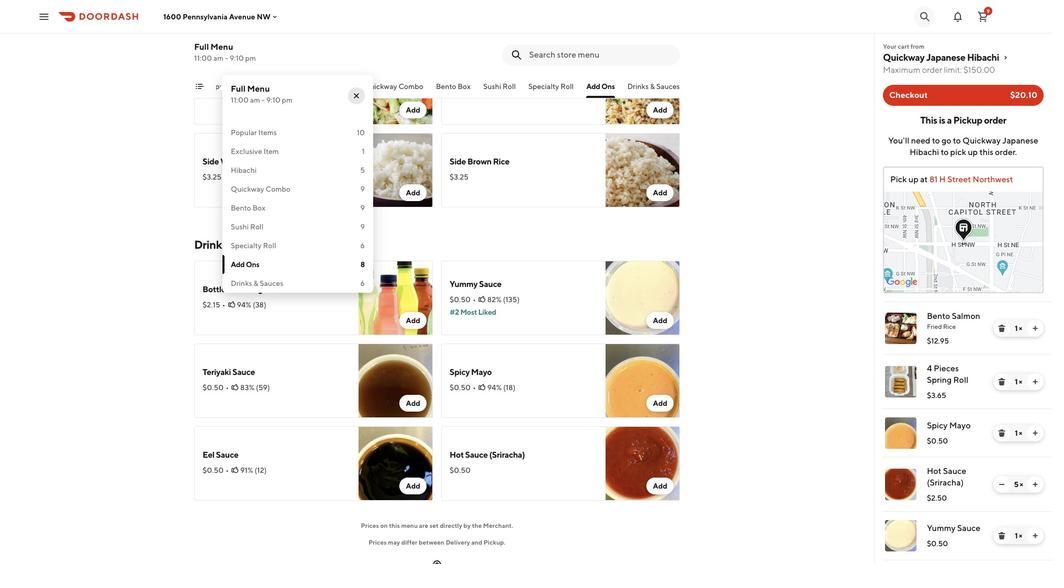 Task type: locate. For each thing, give the bounding box(es) containing it.
• down side vegetables
[[224, 90, 227, 98]]

9:10
[[230, 54, 244, 62], [266, 96, 281, 104]]

1 vertical spatial quickway combo
[[231, 185, 291, 193]]

#2
[[450, 308, 459, 316]]

1 horizontal spatial this
[[980, 147, 994, 157]]

6
[[361, 241, 365, 250], [361, 279, 365, 288]]

1 remove item from cart image from the top
[[998, 324, 1007, 333]]

1
[[362, 147, 365, 156], [1015, 324, 1018, 333], [1015, 378, 1018, 386], [1015, 429, 1018, 437], [1015, 532, 1018, 540]]

side for side brown rice
[[450, 157, 466, 167]]

- up side vegetables
[[225, 54, 228, 62]]

1 vertical spatial item
[[264, 147, 279, 156]]

combo left "bento box" button
[[399, 82, 424, 91]]

am up side vegetables
[[213, 54, 224, 62]]

hot inside hot sauce (sriracha)
[[927, 466, 942, 476]]

fried up 43%
[[468, 74, 487, 84]]

• down white
[[224, 173, 227, 181]]

specialty roll right sushi roll button
[[529, 82, 574, 91]]

#2 most liked
[[450, 308, 496, 316]]

1 vertical spatial yummy sauce
[[927, 523, 981, 533]]

drinks & sauces
[[628, 82, 680, 91], [194, 238, 274, 251], [231, 279, 283, 288]]

order down quickway japanese hibachi
[[923, 65, 943, 75]]

0 vertical spatial bento box
[[436, 82, 471, 91]]

(sriracha) inside hot sauce (sriracha)
[[927, 478, 964, 488]]

quickway down "your cart from"
[[883, 52, 925, 63]]

quickway combo
[[364, 82, 424, 91], [231, 185, 291, 193]]

exclusive item up side white rice
[[231, 147, 279, 156]]

1 vertical spatial items
[[258, 128, 277, 137]]

limit:
[[944, 65, 962, 75]]

2 horizontal spatial drinks
[[628, 82, 649, 91]]

1 horizontal spatial box
[[458, 82, 471, 91]]

94% for bottled
[[237, 301, 251, 309]]

5 for 5
[[360, 166, 365, 174]]

sauces
[[657, 82, 680, 91], [238, 238, 274, 251], [260, 279, 283, 288]]

0 horizontal spatial spicy mayo
[[450, 367, 492, 377]]

• for eel sauce
[[226, 466, 229, 474]]

• for side vegetables
[[224, 90, 227, 98]]

quickway inside you'll need to go to quickway japanese hibachi to pick up this order.
[[963, 136, 1001, 146]]

1 horizontal spatial hot
[[927, 466, 942, 476]]

order right "pickup"
[[985, 115, 1007, 126]]

rice for side brown rice
[[493, 157, 510, 167]]

prices for prices on this menu are set directly by the merchant .
[[361, 522, 379, 529]]

to down go
[[941, 147, 949, 157]]

$0.50 • down eel sauce
[[203, 466, 229, 474]]

0 horizontal spatial (sriracha)
[[489, 450, 525, 460]]

japanese inside quickway japanese hibachi link
[[927, 52, 966, 63]]

bento box
[[436, 82, 471, 91], [231, 204, 266, 212]]

drinks up '94% (38)'
[[231, 279, 252, 288]]

0 horizontal spatial items
[[234, 82, 252, 91]]

43%
[[486, 90, 500, 98]]

pm up vegetables
[[245, 54, 256, 62]]

rice up 83% (12)
[[245, 157, 262, 167]]

this inside you'll need to go to quickway japanese hibachi to pick up this order.
[[980, 147, 994, 157]]

side brown rice image
[[606, 133, 680, 207]]

side for side vegetables
[[203, 74, 219, 84]]

81 h street northwest link
[[928, 174, 1014, 184]]

yummy sauce down $2.50 at the right
[[927, 523, 981, 533]]

specialty
[[529, 82, 559, 91], [231, 241, 262, 250]]

1 vertical spatial up
[[909, 174, 919, 184]]

side vegetables image
[[359, 50, 433, 125]]

1600 pennsylvania avenue nw
[[163, 12, 271, 21]]

1 for 4 pieces spring roll
[[1015, 378, 1018, 386]]

0 vertical spatial items
[[234, 82, 252, 91]]

0 horizontal spatial hot sauce (sriracha)
[[450, 450, 525, 460]]

spicy mayo image
[[606, 344, 680, 418], [886, 417, 917, 449]]

3 1 × from the top
[[1015, 429, 1023, 437]]

up
[[968, 147, 978, 157], [909, 174, 919, 184]]

quickway
[[883, 52, 925, 63], [364, 82, 397, 91], [963, 136, 1001, 146], [231, 185, 264, 193]]

2 1 × from the top
[[1015, 378, 1023, 386]]

0 vertical spatial remove item from cart image
[[998, 324, 1007, 333]]

0 vertical spatial 5
[[360, 166, 365, 174]]

bento up $12.95
[[927, 311, 951, 321]]

1 vertical spatial remove item from cart image
[[998, 378, 1007, 386]]

0 horizontal spatial add ons
[[231, 260, 259, 269]]

5 right "remove one from cart" image
[[1015, 480, 1019, 489]]

× for 4 pieces spring roll
[[1019, 378, 1023, 386]]

83%
[[238, 173, 253, 181], [240, 383, 255, 392]]

2 horizontal spatial bento
[[927, 311, 951, 321]]

3 remove item from cart image from the top
[[998, 429, 1007, 437]]

list
[[875, 302, 1053, 560]]

83% left the (59)
[[240, 383, 255, 392]]

0 vertical spatial yummy
[[450, 279, 478, 289]]

1 horizontal spatial menu
[[247, 84, 270, 94]]

yummy down $2.50 at the right
[[927, 523, 956, 533]]

roll
[[503, 82, 516, 91], [561, 82, 574, 91], [250, 223, 264, 231], [263, 241, 276, 250], [954, 375, 969, 385]]

add one to cart image
[[1032, 480, 1040, 489]]

fried
[[468, 74, 487, 84], [927, 323, 942, 330]]

side left white
[[203, 157, 219, 167]]

1 vertical spatial am
[[250, 96, 260, 104]]

4 add one to cart image from the top
[[1032, 532, 1040, 540]]

to
[[933, 136, 940, 146], [954, 136, 961, 146], [941, 147, 949, 157]]

1 vertical spatial 11:00
[[231, 96, 249, 104]]

teriyaki sauce image
[[359, 344, 433, 418]]

• for side white rice
[[224, 173, 227, 181]]

1 horizontal spatial (16)
[[501, 90, 514, 98]]

1600
[[163, 12, 181, 21]]

to right go
[[954, 136, 961, 146]]

1 vertical spatial 5
[[1015, 480, 1019, 489]]

sauce
[[479, 279, 502, 289], [233, 367, 255, 377], [216, 450, 239, 460], [465, 450, 488, 460], [944, 466, 967, 476], [958, 523, 981, 533]]

$3.25 • for fried
[[450, 90, 474, 98]]

quickway combo button
[[364, 81, 424, 98]]

exclusive
[[265, 82, 296, 91], [231, 147, 262, 156]]

merchant
[[483, 522, 512, 529]]

2 (16) from the left
[[501, 90, 514, 98]]

roll down 83% (12)
[[250, 223, 264, 231]]

rice up 43% (16)
[[489, 74, 505, 84]]

1 vertical spatial sushi
[[231, 223, 249, 231]]

0 horizontal spatial exclusive
[[231, 147, 262, 156]]

1 vertical spatial &
[[229, 238, 236, 251]]

(16) right 43%
[[501, 90, 514, 98]]

2 vertical spatial sauces
[[260, 279, 283, 288]]

combo
[[399, 82, 424, 91], [266, 185, 291, 193]]

bento box left 43%
[[436, 82, 471, 91]]

add one to cart image for spicy mayo
[[1032, 429, 1040, 437]]

0 vertical spatial sushi
[[483, 82, 501, 91]]

1 vertical spatial specialty
[[231, 241, 262, 250]]

this left order.
[[980, 147, 994, 157]]

91% (12)
[[240, 466, 267, 474]]

1 vertical spatial (12)
[[255, 466, 267, 474]]

83% down side white rice
[[238, 173, 253, 181]]

0 vertical spatial yummy sauce image
[[606, 261, 680, 335]]

0 vertical spatial sushi roll
[[483, 82, 516, 91]]

popular right the show menu categories icon
[[206, 82, 232, 91]]

yummy up most
[[450, 279, 478, 289]]

2 remove item from cart image from the top
[[998, 378, 1007, 386]]

1 horizontal spatial specialty
[[529, 82, 559, 91]]

1 horizontal spatial -
[[262, 96, 265, 104]]

you'll
[[889, 136, 910, 146]]

popular inside button
[[206, 82, 232, 91]]

• left 94% (18)
[[473, 383, 476, 392]]

rice
[[489, 74, 505, 84], [245, 157, 262, 167], [493, 157, 510, 167], [944, 323, 956, 330]]

specialty roll
[[529, 82, 574, 91], [231, 241, 276, 250]]

1 horizontal spatial mayo
[[950, 421, 971, 430]]

0 vertical spatial am
[[213, 54, 224, 62]]

0 vertical spatial hot
[[450, 450, 464, 460]]

• down teriyaki sauce
[[226, 383, 229, 392]]

2 6 from the top
[[361, 279, 365, 288]]

specialty roll button
[[529, 81, 574, 98]]

× for hot sauce (sriracha)
[[1020, 480, 1024, 489]]

(16) right 81%
[[253, 90, 265, 98]]

side noodle image
[[606, 0, 680, 42]]

94% left (38)
[[237, 301, 251, 309]]

japanese up maximum order limit: $150.00
[[927, 52, 966, 63]]

roll down item search search box
[[561, 82, 574, 91]]

1 vertical spatial sushi roll
[[231, 223, 264, 231]]

eel
[[203, 450, 215, 460]]

0 vertical spatial fried
[[468, 74, 487, 84]]

1 vertical spatial full menu 11:00 am - 9:10 pm
[[231, 84, 293, 104]]

sushi roll right "bento box" button
[[483, 82, 516, 91]]

add one to cart image
[[1032, 324, 1040, 333], [1032, 378, 1040, 386], [1032, 429, 1040, 437], [1032, 532, 1040, 540]]

$3.25 for vegetables
[[203, 90, 222, 98]]

mayo down spring at the right
[[950, 421, 971, 430]]

side left brown
[[450, 157, 466, 167]]

2 horizontal spatial to
[[954, 136, 961, 146]]

2 vertical spatial bento
[[927, 311, 951, 321]]

- right 81%
[[262, 96, 265, 104]]

directly
[[440, 522, 462, 529]]

0 vertical spatial box
[[458, 82, 471, 91]]

drinks
[[628, 82, 649, 91], [194, 238, 227, 251], [231, 279, 252, 288]]

remove item from cart image
[[998, 532, 1007, 540]]

1 vertical spatial specialty roll
[[231, 241, 276, 250]]

43% (16)
[[486, 90, 514, 98]]

4 pieces spring roll image
[[886, 366, 917, 397]]

0 vertical spatial prices
[[361, 522, 379, 529]]

box left 43%
[[458, 82, 471, 91]]

1 vertical spatial yummy
[[927, 523, 956, 533]]

up inside you'll need to go to quickway japanese hibachi to pick up this order.
[[968, 147, 978, 157]]

drinks up bottled
[[194, 238, 227, 251]]

1 6 from the top
[[361, 241, 365, 250]]

&
[[650, 82, 655, 91], [229, 238, 236, 251], [254, 279, 258, 288]]

0 horizontal spatial item
[[264, 147, 279, 156]]

6 up 8
[[361, 241, 365, 250]]

0 horizontal spatial japanese
[[927, 52, 966, 63]]

hot for $0.50
[[450, 450, 464, 460]]

9 for bento box
[[361, 204, 365, 212]]

9:10 right 81% (16) on the left top of page
[[266, 96, 281, 104]]

94% for spicy
[[488, 383, 502, 392]]

• for spicy mayo
[[473, 383, 476, 392]]

specialty roll up beverages
[[231, 241, 276, 250]]

(12) right 91%
[[255, 466, 267, 474]]

1 vertical spatial ons
[[246, 260, 259, 269]]

pm
[[245, 54, 256, 62], [282, 96, 293, 104]]

Item Search search field
[[529, 49, 672, 61]]

specialty up beverages
[[231, 241, 262, 250]]

yummy sauce image
[[606, 261, 680, 335], [886, 520, 917, 551]]

ons
[[602, 82, 615, 91], [246, 260, 259, 269]]

quickway right hibachi button at the left
[[364, 82, 397, 91]]

side white rice image
[[359, 133, 433, 207]]

0 vertical spatial bento
[[436, 82, 456, 91]]

yummy sauce
[[450, 279, 502, 289], [927, 523, 981, 533]]

remove item from cart image
[[998, 324, 1007, 333], [998, 378, 1007, 386], [998, 429, 1007, 437]]

set
[[430, 522, 439, 529]]

0 vertical spatial yummy sauce
[[450, 279, 502, 289]]

yummy sauce inside list
[[927, 523, 981, 533]]

item
[[298, 82, 313, 91], [264, 147, 279, 156]]

exclusive inside button
[[265, 82, 296, 91]]

pm right 81% (16) on the left top of page
[[282, 96, 293, 104]]

0 horizontal spatial yummy sauce image
[[606, 261, 680, 335]]

0 vertical spatial combo
[[399, 82, 424, 91]]

9:10 up side vegetables
[[230, 54, 244, 62]]

1 × for spicy mayo
[[1015, 429, 1023, 437]]

add button
[[400, 19, 427, 36], [647, 19, 674, 36], [400, 102, 427, 118], [647, 102, 674, 118], [400, 184, 427, 201], [647, 184, 674, 201], [400, 312, 427, 329], [647, 312, 674, 329], [400, 395, 427, 412], [647, 395, 674, 412], [400, 478, 427, 494], [647, 478, 674, 494]]

vegetables
[[220, 74, 262, 84]]

• up #2 most liked
[[473, 295, 476, 304]]

to left go
[[933, 136, 940, 146]]

$3.25 for fried
[[450, 90, 469, 98]]

spicy mayo
[[450, 367, 492, 377], [927, 421, 971, 430]]

box inside button
[[458, 82, 471, 91]]

box down 83% (12)
[[253, 204, 266, 212]]

2 horizontal spatial &
[[650, 82, 655, 91]]

0 horizontal spatial (16)
[[253, 90, 265, 98]]

exclusive right 81%
[[265, 82, 296, 91]]

sushi roll
[[483, 82, 516, 91], [231, 223, 264, 231]]

teriyaki
[[203, 367, 231, 377]]

side left vegetables
[[203, 74, 219, 84]]

remove item from cart image for 4 pieces spring roll
[[998, 378, 1007, 386]]

specialty right sushi roll button
[[529, 82, 559, 91]]

prices
[[361, 522, 379, 529], [369, 538, 387, 546]]

1 vertical spatial japanese
[[1003, 136, 1039, 146]]

combo inside button
[[399, 82, 424, 91]]

0 vertical spatial 6
[[361, 241, 365, 250]]

pick
[[891, 174, 907, 184]]

ons down item search search box
[[602, 82, 615, 91]]

1 horizontal spatial spicy
[[927, 421, 948, 430]]

rice inside bento salmon fried rice
[[944, 323, 956, 330]]

81
[[930, 174, 938, 184]]

$0.50 • left 94% (18)
[[450, 383, 476, 392]]

pickup
[[954, 115, 983, 126]]

94% left (18)
[[488, 383, 502, 392]]

1 vertical spatial spicy
[[927, 421, 948, 430]]

0 horizontal spatial yummy sauce
[[450, 279, 502, 289]]

map region
[[796, 120, 1053, 388]]

this right the on
[[389, 522, 400, 529]]

$0.50 • for yummy
[[450, 295, 476, 304]]

remove item from cart image for bento salmon
[[998, 324, 1007, 333]]

$3.25 • down white
[[203, 173, 227, 181]]

• for yummy sauce
[[473, 295, 476, 304]]

by
[[464, 522, 471, 529]]

combo down 83% (12)
[[266, 185, 291, 193]]

5 for 5 ×
[[1015, 480, 1019, 489]]

delivery
[[446, 538, 470, 546]]

item up 83% (12)
[[264, 147, 279, 156]]

$3.25 down white
[[203, 173, 222, 181]]

$3.25 • down side vegetables
[[203, 90, 227, 98]]

•
[[224, 13, 227, 21], [224, 90, 227, 98], [471, 90, 474, 98], [224, 173, 227, 181], [473, 295, 476, 304], [222, 301, 225, 309], [226, 383, 229, 392], [473, 383, 476, 392], [226, 466, 229, 474]]

2 add one to cart image from the top
[[1032, 378, 1040, 386]]

0 vertical spatial 83%
[[238, 173, 253, 181]]

3 add one to cart image from the top
[[1032, 429, 1040, 437]]

popular up side white rice
[[231, 128, 257, 137]]

rice for side fried rice
[[489, 74, 505, 84]]

fried up $12.95
[[927, 323, 942, 330]]

side left sushi roll button
[[450, 74, 466, 84]]

mayo up 94% (18)
[[471, 367, 492, 377]]

0 vertical spatial specialty
[[529, 82, 559, 91]]

5 down 10 at the left top of page
[[360, 166, 365, 174]]

bento salmon image
[[886, 313, 917, 344]]

4 1 × from the top
[[1015, 532, 1023, 540]]

0 horizontal spatial -
[[225, 54, 228, 62]]

bento left 43%
[[436, 82, 456, 91]]

spicy mayo down $3.65
[[927, 421, 971, 430]]

rice right brown
[[493, 157, 510, 167]]

1 horizontal spatial 5
[[1015, 480, 1019, 489]]

roll inside "4 pieces spring roll"
[[954, 375, 969, 385]]

most
[[461, 308, 477, 316]]

1 (16) from the left
[[253, 90, 265, 98]]

11:00 down vegetables
[[231, 96, 249, 104]]

prices left the on
[[361, 522, 379, 529]]

1 horizontal spatial hot sauce (sriracha) image
[[886, 469, 917, 500]]

$0.50 • up most
[[450, 295, 476, 304]]

• right the $4.75
[[224, 13, 227, 21]]

hot for $2.50
[[927, 466, 942, 476]]

1 horizontal spatial am
[[250, 96, 260, 104]]

0 horizontal spatial hot
[[450, 450, 464, 460]]

(12) down side white rice
[[254, 173, 266, 181]]

1 vertical spatial fried
[[927, 323, 942, 330]]

sushi right "bento box" button
[[483, 82, 501, 91]]

9 for quickway combo
[[361, 185, 365, 193]]

your
[[883, 42, 897, 50]]

japanese up order.
[[1003, 136, 1039, 146]]

japanese inside you'll need to go to quickway japanese hibachi to pick up this order.
[[1003, 136, 1039, 146]]

hot sauce (sriracha) image
[[606, 426, 680, 501], [886, 469, 917, 500]]

$3.25 down brown
[[450, 173, 469, 181]]

checkout
[[890, 90, 928, 100]]

1 add one to cart image from the top
[[1032, 324, 1040, 333]]

1 1 × from the top
[[1015, 324, 1023, 333]]

1 horizontal spatial quickway combo
[[364, 82, 424, 91]]

11:00 up the show menu categories icon
[[194, 54, 212, 62]]

white
[[220, 157, 244, 167]]

1 vertical spatial prices
[[369, 538, 387, 546]]

brown
[[468, 157, 492, 167]]

0 vertical spatial exclusive item
[[265, 82, 313, 91]]

1 vertical spatial menu
[[247, 84, 270, 94]]

up left at
[[909, 174, 919, 184]]

• down the side fried rice on the left top
[[471, 90, 474, 98]]

add ons down item search search box
[[587, 82, 615, 91]]

1 × for 4 pieces spring roll
[[1015, 378, 1023, 386]]

pick
[[951, 147, 967, 157]]

(59)
[[256, 383, 270, 392]]

94% (38)
[[237, 301, 266, 309]]

1 vertical spatial hot sauce (sriracha)
[[927, 466, 967, 488]]

up right the pick
[[968, 147, 978, 157]]

0 vertical spatial (12)
[[254, 173, 266, 181]]

show menu categories image
[[195, 82, 204, 91]]

1 for spicy mayo
[[1015, 429, 1018, 437]]

roll inside sushi roll button
[[503, 82, 516, 91]]

$3.25 down the side fried rice on the left top
[[450, 90, 469, 98]]

0 horizontal spatial bento
[[231, 204, 251, 212]]

eel sauce image
[[359, 426, 433, 501]]

1 horizontal spatial up
[[968, 147, 978, 157]]

• down eel sauce
[[226, 466, 229, 474]]

sushi roll down 83% (12)
[[231, 223, 264, 231]]

1 vertical spatial 6
[[361, 279, 365, 288]]

side for side white rice
[[203, 157, 219, 167]]

exclusive item right 81%
[[265, 82, 313, 91]]

add ons
[[587, 82, 615, 91], [231, 260, 259, 269]]

roll right 43%
[[503, 82, 516, 91]]

1 ×
[[1015, 324, 1023, 333], [1015, 378, 1023, 386], [1015, 429, 1023, 437], [1015, 532, 1023, 540]]

0 vertical spatial full
[[194, 42, 209, 52]]

need
[[912, 136, 931, 146]]

1 horizontal spatial spicy mayo
[[927, 421, 971, 430]]

8
[[361, 260, 365, 269]]

item left hibachi button at the left
[[298, 82, 313, 91]]

bento
[[436, 82, 456, 91], [231, 204, 251, 212], [927, 311, 951, 321]]

1 vertical spatial bento
[[231, 204, 251, 212]]

remove item from cart image for spicy mayo
[[998, 429, 1007, 437]]

yummy sauce up 82%
[[450, 279, 502, 289]]

side for side fried rice
[[450, 74, 466, 84]]

0 vertical spatial (sriracha)
[[489, 450, 525, 460]]

bento inside bento salmon fried rice
[[927, 311, 951, 321]]

bento down 83% (12)
[[231, 204, 251, 212]]

exclusive up side white rice
[[231, 147, 262, 156]]

sushi down 83% (12)
[[231, 223, 249, 231]]

$3.25 • down the side fried rice on the left top
[[450, 90, 474, 98]]



Task type: vqa. For each thing, say whether or not it's contained in the screenshot.


Task type: describe. For each thing, give the bounding box(es) containing it.
(sriracha) for $0.50
[[489, 450, 525, 460]]

1 vertical spatial popular items
[[231, 128, 277, 137]]

from
[[911, 42, 925, 50]]

$3.25 for white
[[203, 173, 222, 181]]

1 × for bento salmon
[[1015, 324, 1023, 333]]

0 vertical spatial drinks & sauces
[[628, 82, 680, 91]]

side brown rice
[[450, 157, 510, 167]]

(12) for side white rice
[[254, 173, 266, 181]]

h
[[940, 174, 946, 184]]

83% (12)
[[238, 173, 266, 181]]

bento salmon fried rice
[[927, 311, 981, 330]]

0 horizontal spatial quickway combo
[[231, 185, 291, 193]]

0 horizontal spatial up
[[909, 174, 919, 184]]

• for side fried rice
[[471, 90, 474, 98]]

× for yummy sauce
[[1019, 532, 1023, 540]]

0 horizontal spatial bento box
[[231, 204, 266, 212]]

$2.15
[[203, 301, 220, 309]]

remove one from cart image
[[998, 480, 1007, 489]]

(16) for side fried rice
[[501, 90, 514, 98]]

1 vertical spatial drinks
[[194, 238, 227, 251]]

9 inside 9 button
[[987, 8, 990, 14]]

bottled beverages
[[203, 284, 271, 294]]

.
[[512, 522, 513, 529]]

add one to cart image for 4 pieces spring roll
[[1032, 378, 1040, 386]]

and
[[472, 538, 483, 546]]

$150.00
[[964, 65, 996, 75]]

roll up beverages
[[263, 241, 276, 250]]

pick up at 81 h street northwest
[[891, 174, 1014, 184]]

order.
[[996, 147, 1018, 157]]

$2.15 •
[[203, 301, 225, 309]]

9 items, open order cart image
[[977, 10, 990, 23]]

bento inside button
[[436, 82, 456, 91]]

prices for prices may differ between delivery and pickup.
[[369, 538, 387, 546]]

1 vertical spatial sauces
[[238, 238, 274, 251]]

× for spicy mayo
[[1019, 429, 1023, 437]]

item inside button
[[298, 82, 313, 91]]

1 vertical spatial mayo
[[950, 421, 971, 430]]

menu
[[401, 522, 418, 529]]

1 for bento salmon
[[1015, 324, 1018, 333]]

• for teriyaki sauce
[[226, 383, 229, 392]]

83% (59)
[[240, 383, 270, 392]]

3 pieces shrimp tempura image
[[359, 0, 433, 42]]

the
[[472, 522, 482, 529]]

1 × for yummy sauce
[[1015, 532, 1023, 540]]

drinks & sauces button
[[628, 81, 680, 98]]

$12.95
[[927, 337, 950, 345]]

$3.65
[[927, 391, 947, 400]]

$0.50 • for spicy
[[450, 383, 476, 392]]

cart
[[898, 42, 910, 50]]

close menu navigation image
[[352, 92, 361, 100]]

0 horizontal spatial specialty
[[231, 241, 262, 250]]

0 vertical spatial order
[[923, 65, 943, 75]]

may
[[388, 538, 400, 546]]

$0.50 • for teriyaki
[[203, 383, 229, 392]]

0 vertical spatial -
[[225, 54, 228, 62]]

1 horizontal spatial 11:00
[[231, 96, 249, 104]]

hot sauce (sriracha) for $0.50
[[450, 450, 525, 460]]

notification bell image
[[952, 10, 965, 23]]

1 vertical spatial order
[[985, 115, 1007, 126]]

1 horizontal spatial ons
[[602, 82, 615, 91]]

sushi inside button
[[483, 82, 501, 91]]

pennsylvania
[[183, 12, 228, 21]]

0 horizontal spatial spicy mayo image
[[606, 344, 680, 418]]

1 vertical spatial full
[[231, 84, 246, 94]]

1 horizontal spatial &
[[254, 279, 258, 288]]

0 horizontal spatial sushi roll
[[231, 223, 264, 231]]

0 vertical spatial mayo
[[471, 367, 492, 377]]

1 horizontal spatial spicy mayo image
[[886, 417, 917, 449]]

side fried rice
[[450, 74, 505, 84]]

0 horizontal spatial box
[[253, 204, 266, 212]]

1 horizontal spatial sushi roll
[[483, 82, 516, 91]]

1 vertical spatial -
[[262, 96, 265, 104]]

quickway down 83% (12)
[[231, 185, 264, 193]]

• for bottled beverages
[[222, 301, 225, 309]]

hibachi button
[[326, 81, 351, 98]]

bento box button
[[436, 81, 471, 98]]

1600 pennsylvania avenue nw button
[[163, 12, 279, 21]]

1 horizontal spatial specialty roll
[[529, 82, 574, 91]]

82% (135)
[[488, 295, 520, 304]]

differ
[[402, 538, 418, 546]]

0 horizontal spatial 11:00
[[194, 54, 212, 62]]

1 horizontal spatial drinks
[[231, 279, 252, 288]]

1 vertical spatial yummy sauce image
[[886, 520, 917, 551]]

items inside the popular items button
[[234, 82, 252, 91]]

91%
[[240, 466, 253, 474]]

1 for yummy sauce
[[1015, 532, 1018, 540]]

powered by google image
[[887, 277, 918, 288]]

spring
[[927, 375, 952, 385]]

1 vertical spatial this
[[389, 522, 400, 529]]

sauces inside button
[[657, 82, 680, 91]]

$20.10
[[1011, 90, 1038, 100]]

street
[[948, 174, 972, 184]]

$2.50
[[927, 494, 947, 502]]

82%
[[488, 295, 502, 304]]

0 horizontal spatial fried
[[468, 74, 487, 84]]

at
[[921, 174, 928, 184]]

teriyaki sauce
[[203, 367, 255, 377]]

10
[[357, 128, 365, 137]]

0 vertical spatial 94%
[[238, 13, 253, 21]]

(17)
[[254, 13, 266, 21]]

0 vertical spatial full menu 11:00 am - 9:10 pm
[[194, 42, 256, 62]]

roll inside "specialty roll" button
[[561, 82, 574, 91]]

0 horizontal spatial yummy
[[450, 279, 478, 289]]

hibachi inside you'll need to go to quickway japanese hibachi to pick up this order.
[[910, 147, 940, 157]]

this is a pickup order
[[921, 115, 1007, 126]]

1 vertical spatial combo
[[266, 185, 291, 193]]

go
[[942, 136, 952, 146]]

0 vertical spatial quickway combo
[[364, 82, 424, 91]]

quickway japanese hibachi link
[[883, 51, 1044, 64]]

0 horizontal spatial full
[[194, 42, 209, 52]]

94% (17)
[[238, 13, 266, 21]]

2 vertical spatial drinks & sauces
[[231, 279, 283, 288]]

$3.25 • for vegetables
[[203, 90, 227, 98]]

eel sauce
[[203, 450, 239, 460]]

fried inside bento salmon fried rice
[[927, 323, 942, 330]]

9 button
[[973, 6, 994, 27]]

6 for drinks & sauces
[[361, 279, 365, 288]]

specialty inside "specialty roll" button
[[529, 82, 559, 91]]

side white rice
[[203, 157, 262, 167]]

hot sauce (sriracha) for $2.50
[[927, 466, 967, 488]]

open menu image
[[38, 10, 50, 23]]

1 horizontal spatial bento box
[[436, 82, 471, 91]]

1 vertical spatial exclusive item
[[231, 147, 279, 156]]

list containing bento salmon
[[875, 302, 1053, 560]]

are
[[419, 522, 429, 529]]

popular items button
[[206, 81, 252, 98]]

maximum order limit: $150.00
[[883, 65, 996, 75]]

maximum
[[883, 65, 921, 75]]

bottled
[[203, 284, 231, 294]]

5 ×
[[1015, 480, 1024, 489]]

northwest
[[973, 174, 1014, 184]]

0 vertical spatial 9:10
[[230, 54, 244, 62]]

0 horizontal spatial spicy
[[450, 367, 470, 377]]

1 horizontal spatial add ons
[[587, 82, 615, 91]]

0 horizontal spatial specialty roll
[[231, 241, 276, 250]]

1 vertical spatial add ons
[[231, 260, 259, 269]]

side vegetables
[[203, 74, 262, 84]]

(135)
[[503, 295, 520, 304]]

83% for sauce
[[240, 383, 255, 392]]

side fried rice image
[[606, 50, 680, 125]]

between
[[419, 538, 445, 546]]

9 for sushi roll
[[361, 223, 365, 231]]

1 vertical spatial pm
[[282, 96, 293, 104]]

$3.25 • for white
[[203, 173, 227, 181]]

rice for side white rice
[[245, 157, 262, 167]]

drinks inside button
[[628, 82, 649, 91]]

(sriracha) for $2.50
[[927, 478, 964, 488]]

4 pieces spring roll
[[927, 363, 969, 385]]

1 vertical spatial 9:10
[[266, 96, 281, 104]]

add one to cart image for bento salmon
[[1032, 324, 1040, 333]]

on
[[380, 522, 388, 529]]

4
[[927, 363, 933, 373]]

1 vertical spatial drinks & sauces
[[194, 238, 274, 251]]

quickway japanese hibachi
[[883, 52, 1000, 63]]

1 horizontal spatial to
[[941, 147, 949, 157]]

sauce inside hot sauce (sriracha)
[[944, 466, 967, 476]]

× for bento salmon
[[1019, 324, 1023, 333]]

$0.50 • for eel
[[203, 466, 229, 474]]

(12) for eel sauce
[[255, 466, 267, 474]]

0 vertical spatial popular items
[[206, 82, 252, 91]]

is
[[939, 115, 946, 126]]

add one to cart image for yummy sauce
[[1032, 532, 1040, 540]]

(38)
[[253, 301, 266, 309]]

0 vertical spatial menu
[[211, 42, 233, 52]]

6 for specialty roll
[[361, 241, 365, 250]]

81% (16)
[[238, 90, 265, 98]]

0 horizontal spatial hot sauce (sriracha) image
[[606, 426, 680, 501]]

prices may differ between delivery and pickup.
[[369, 538, 506, 546]]

pickup.
[[484, 538, 506, 546]]

quickway inside button
[[364, 82, 397, 91]]

liked
[[478, 308, 496, 316]]

1 vertical spatial popular
[[231, 128, 257, 137]]

bottled beverages image
[[359, 261, 433, 335]]

sushi roll button
[[483, 81, 516, 98]]

1 vertical spatial exclusive
[[231, 147, 262, 156]]

0 horizontal spatial to
[[933, 136, 940, 146]]

0 horizontal spatial sushi
[[231, 223, 249, 231]]

this
[[921, 115, 938, 126]]

avenue
[[229, 12, 255, 21]]

83% for white
[[238, 173, 253, 181]]

a
[[947, 115, 952, 126]]

0 horizontal spatial ons
[[246, 260, 259, 269]]

prices on this menu are set directly by the merchant .
[[361, 522, 513, 529]]

0 horizontal spatial pm
[[245, 54, 256, 62]]

you'll need to go to quickway japanese hibachi to pick up this order.
[[889, 136, 1039, 157]]

& inside button
[[650, 82, 655, 91]]

(18)
[[504, 383, 516, 392]]

(16) for side vegetables
[[253, 90, 265, 98]]



